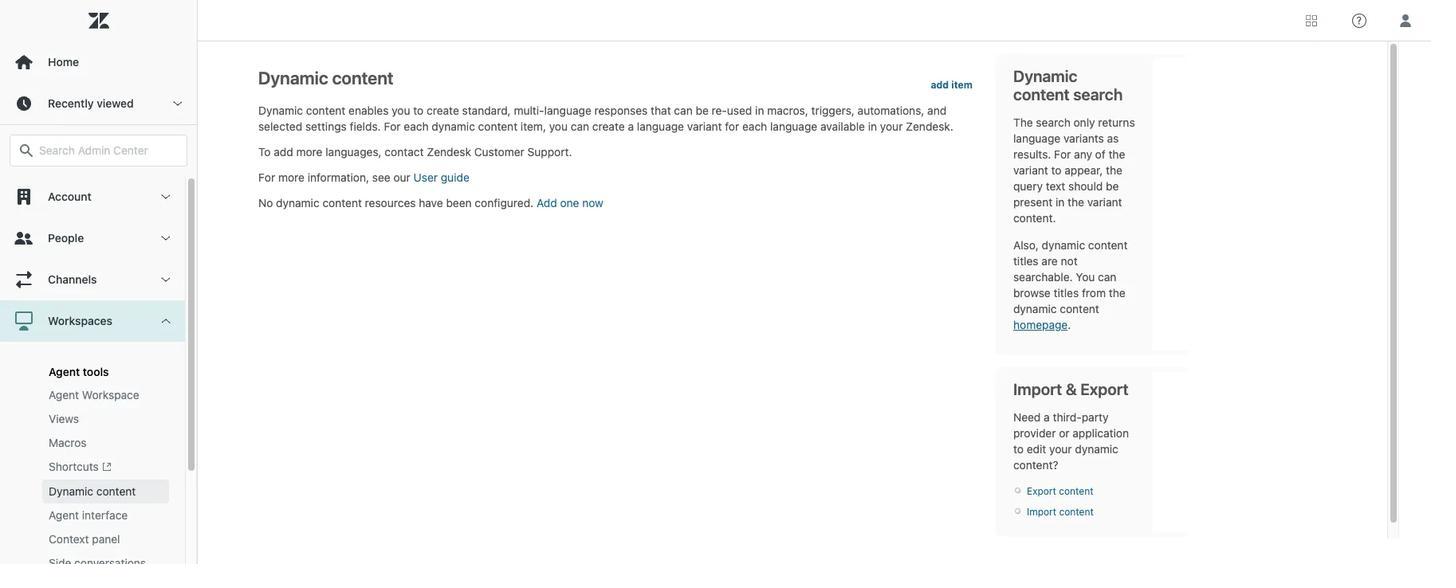 Task type: describe. For each thing, give the bounding box(es) containing it.
dynamic
[[49, 485, 93, 499]]

context panel link
[[42, 528, 169, 552]]

Search Admin Center field
[[39, 144, 177, 158]]

agent workspace link
[[42, 384, 169, 408]]

panel
[[92, 533, 120, 547]]

shortcuts element
[[49, 459, 111, 476]]

agent interface
[[49, 509, 128, 523]]

agent interface element
[[49, 508, 128, 524]]

workspaces group
[[0, 342, 185, 565]]

agent for agent interface
[[49, 509, 79, 523]]

none search field inside primary element
[[2, 135, 195, 167]]

macros link
[[42, 431, 169, 455]]

viewed
[[97, 96, 134, 110]]

macros
[[49, 436, 87, 450]]

recently
[[48, 96, 94, 110]]

people
[[48, 231, 84, 245]]

agent interface link
[[42, 504, 169, 528]]

views
[[49, 412, 79, 426]]

tools
[[83, 365, 109, 379]]

home button
[[0, 41, 197, 83]]

people button
[[0, 218, 185, 259]]

channels
[[48, 273, 97, 286]]

agent workspace
[[49, 388, 139, 402]]

context
[[49, 533, 89, 547]]

macros element
[[49, 435, 87, 451]]



Task type: locate. For each thing, give the bounding box(es) containing it.
workspaces button
[[0, 301, 185, 342]]

account
[[48, 190, 92, 203]]

views link
[[42, 408, 169, 431]]

agent tools
[[49, 365, 109, 379]]

zendesk products image
[[1306, 15, 1317, 26]]

2 agent from the top
[[49, 388, 79, 402]]

interface
[[82, 509, 128, 523]]

tree item containing workspaces
[[0, 301, 185, 565]]

recently viewed
[[48, 96, 134, 110]]

workspace
[[82, 388, 139, 402]]

3 agent from the top
[[49, 509, 79, 523]]

agent for agent tools
[[49, 365, 80, 379]]

shortcuts link
[[42, 455, 169, 480]]

agent tools element
[[49, 365, 109, 379]]

agent left tools
[[49, 365, 80, 379]]

side conversations element
[[49, 556, 146, 565]]

tree inside primary element
[[0, 176, 197, 565]]

agent up context
[[49, 509, 79, 523]]

dynamic content
[[49, 485, 136, 499]]

tree
[[0, 176, 197, 565]]

2 vertical spatial agent
[[49, 509, 79, 523]]

agent
[[49, 365, 80, 379], [49, 388, 79, 402], [49, 509, 79, 523]]

home
[[48, 55, 79, 69]]

context panel
[[49, 533, 120, 547]]

help image
[[1353, 13, 1367, 28]]

1 agent from the top
[[49, 365, 80, 379]]

agent inside agent workspace element
[[49, 388, 79, 402]]

content
[[96, 485, 136, 499]]

agent workspace element
[[49, 388, 139, 404]]

tree item
[[0, 301, 185, 565]]

workspaces
[[48, 314, 112, 328]]

0 vertical spatial agent
[[49, 365, 80, 379]]

recently viewed button
[[0, 83, 197, 124]]

context panel element
[[49, 532, 120, 548]]

shortcuts
[[49, 460, 99, 474]]

dynamic content element
[[49, 484, 136, 500]]

tree item inside primary element
[[0, 301, 185, 565]]

agent inside agent interface element
[[49, 509, 79, 523]]

agent up views
[[49, 388, 79, 402]]

views element
[[49, 411, 79, 427]]

1 vertical spatial agent
[[49, 388, 79, 402]]

tree containing account
[[0, 176, 197, 565]]

user menu image
[[1396, 10, 1416, 31]]

account button
[[0, 176, 185, 218]]

channels button
[[0, 259, 185, 301]]

agent for agent workspace
[[49, 388, 79, 402]]

dynamic content link
[[42, 480, 169, 504]]

None search field
[[2, 135, 195, 167]]

primary element
[[0, 0, 198, 565]]



Task type: vqa. For each thing, say whether or not it's contained in the screenshot.
Side conversations LINK
no



